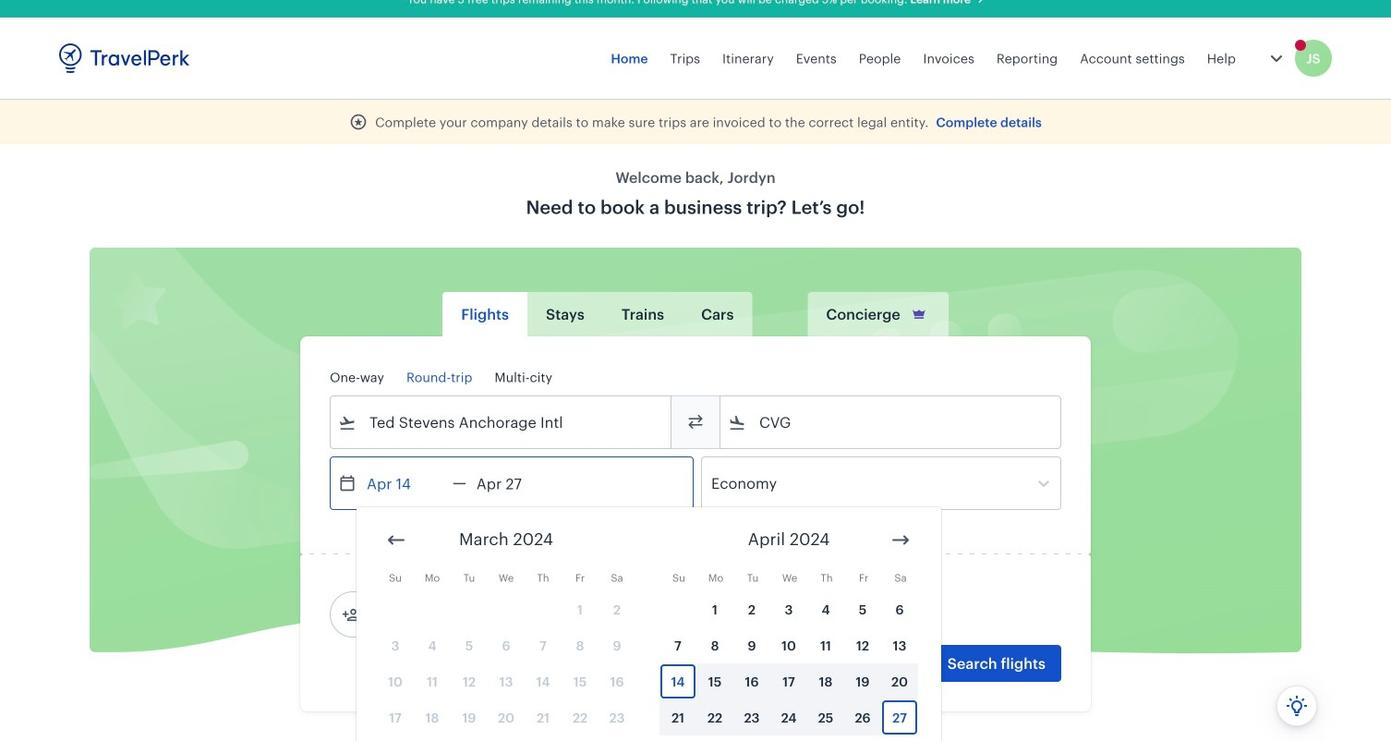 Task type: locate. For each thing, give the bounding box(es) containing it.
Return text field
[[467, 457, 563, 509]]

Depart text field
[[357, 457, 453, 509]]

Add first traveler search field
[[360, 600, 553, 629]]

choose sunday, april 28, 2024 as your check-in date. it's available. image
[[661, 737, 696, 741]]



Task type: describe. For each thing, give the bounding box(es) containing it.
calendar application
[[357, 507, 1392, 741]]

To search field
[[747, 408, 1037, 437]]

From search field
[[357, 408, 647, 437]]

move forward to switch to the next month. image
[[890, 529, 912, 551]]

move backward to switch to the previous month. image
[[385, 529, 408, 551]]



